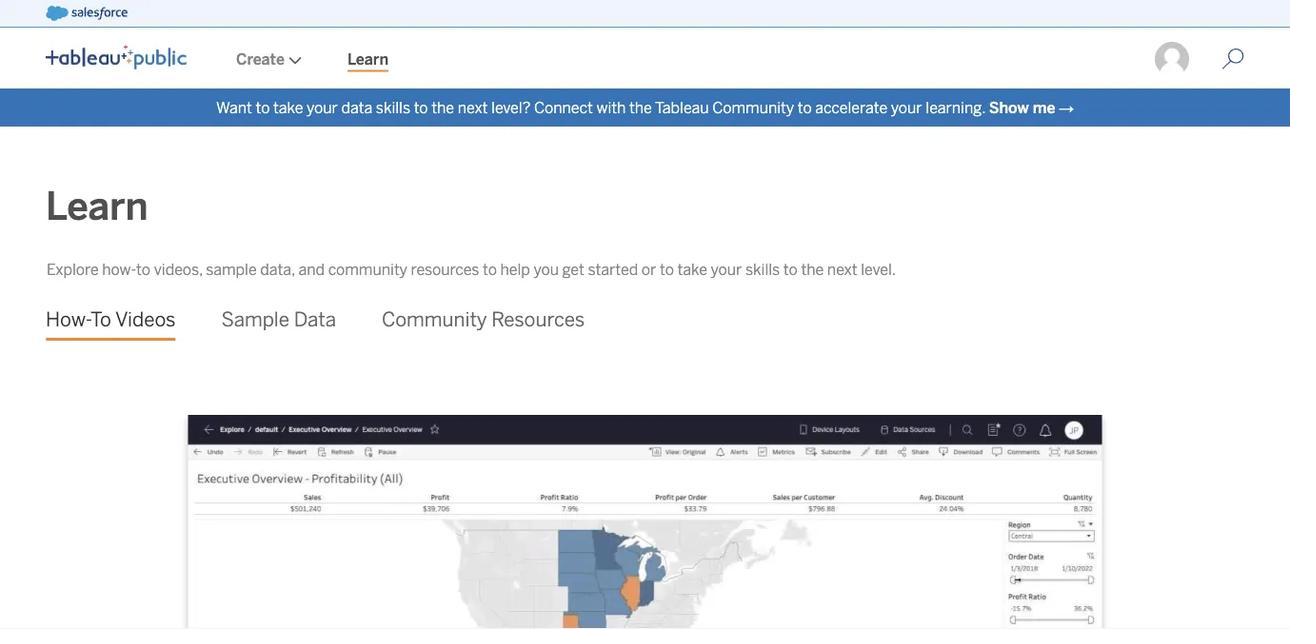 Task type: locate. For each thing, give the bounding box(es) containing it.
learn up how- at left
[[46, 184, 148, 230]]

explore how-to videos, sample data, and community resources to help you get started or to take your skills to the next level.
[[47, 260, 896, 279]]

learning.
[[926, 99, 986, 117]]

learn
[[348, 50, 389, 68], [46, 184, 148, 230]]

level?
[[491, 99, 531, 117]]

community right tableau
[[712, 99, 794, 117]]

next left level.
[[827, 260, 858, 279]]

want to take your data skills to the next level? connect with the tableau community to accelerate your learning. show me →
[[216, 99, 1074, 117]]

1 vertical spatial skills
[[746, 260, 780, 279]]

1 vertical spatial learn
[[46, 184, 148, 230]]

show
[[989, 99, 1029, 117]]

videos
[[115, 308, 176, 332]]

create
[[236, 50, 285, 68]]

0 vertical spatial take
[[273, 99, 303, 117]]

the left level.
[[801, 260, 824, 279]]

next left level?
[[458, 99, 488, 117]]

data,
[[260, 260, 295, 279]]

0 vertical spatial skills
[[376, 99, 410, 117]]

1 horizontal spatial skills
[[746, 260, 780, 279]]

take down create dropdown button on the left
[[273, 99, 303, 117]]

your left learning. at the top right of page
[[891, 99, 922, 117]]

skills
[[376, 99, 410, 117], [746, 260, 780, 279]]

the right with
[[629, 99, 652, 117]]

tara.schultz image
[[1153, 40, 1191, 78]]

1 horizontal spatial learn
[[348, 50, 389, 68]]

0 horizontal spatial learn
[[46, 184, 148, 230]]

take
[[273, 99, 303, 117], [678, 260, 708, 279]]

0 horizontal spatial take
[[273, 99, 303, 117]]

take right or on the top of page
[[678, 260, 708, 279]]

1 vertical spatial next
[[827, 260, 858, 279]]

connect
[[534, 99, 593, 117]]

to right want
[[256, 99, 270, 117]]

community resources link
[[382, 294, 585, 346]]

→
[[1059, 99, 1074, 117]]

get
[[562, 260, 585, 279]]

with
[[597, 99, 626, 117]]

your left data
[[307, 99, 338, 117]]

the
[[432, 99, 454, 117], [629, 99, 652, 117], [801, 260, 824, 279]]

sample
[[206, 260, 257, 279]]

create button
[[213, 30, 325, 89]]

you
[[534, 260, 559, 279]]

community
[[712, 99, 794, 117], [382, 308, 487, 332]]

your
[[307, 99, 338, 117], [891, 99, 922, 117], [711, 260, 742, 279]]

0 horizontal spatial next
[[458, 99, 488, 117]]

1 vertical spatial take
[[678, 260, 708, 279]]

1 vertical spatial community
[[382, 308, 487, 332]]

sample data link
[[221, 294, 336, 346]]

1 horizontal spatial next
[[827, 260, 858, 279]]

and
[[299, 260, 325, 279]]

next
[[458, 99, 488, 117], [827, 260, 858, 279]]

0 horizontal spatial the
[[432, 99, 454, 117]]

the left level?
[[432, 99, 454, 117]]

0 vertical spatial learn
[[348, 50, 389, 68]]

1 horizontal spatial your
[[711, 260, 742, 279]]

learn up data
[[348, 50, 389, 68]]

1 horizontal spatial community
[[712, 99, 794, 117]]

to
[[256, 99, 270, 117], [414, 99, 428, 117], [798, 99, 812, 117], [136, 260, 151, 279], [483, 260, 497, 279], [660, 260, 674, 279], [784, 260, 798, 279]]

learn link
[[325, 30, 411, 89]]

your right or on the top of page
[[711, 260, 742, 279]]

explore
[[47, 260, 99, 279]]

resources
[[492, 308, 585, 332]]

started
[[588, 260, 638, 279]]

to right data
[[414, 99, 428, 117]]

1 horizontal spatial take
[[678, 260, 708, 279]]

to left accelerate
[[798, 99, 812, 117]]

tableau
[[655, 99, 709, 117]]

level.
[[861, 260, 896, 279]]

0 vertical spatial next
[[458, 99, 488, 117]]

1 horizontal spatial the
[[629, 99, 652, 117]]

how-to videos
[[46, 308, 176, 332]]

2 horizontal spatial your
[[891, 99, 922, 117]]

community down resources
[[382, 308, 487, 332]]



Task type: describe. For each thing, give the bounding box(es) containing it.
accelerate
[[815, 99, 888, 117]]

me
[[1033, 99, 1056, 117]]

to left videos,
[[136, 260, 151, 279]]

logo image
[[46, 45, 187, 70]]

community
[[328, 260, 407, 279]]

resources
[[411, 260, 479, 279]]

to right or on the top of page
[[660, 260, 674, 279]]

data
[[294, 308, 336, 332]]

data
[[341, 99, 373, 117]]

your for want to take your data skills to the next level? connect with the tableau community to accelerate your learning. show me →
[[891, 99, 922, 117]]

help
[[500, 260, 530, 279]]

to
[[91, 308, 111, 332]]

videos,
[[154, 260, 203, 279]]

how-to videos link
[[46, 294, 176, 346]]

or
[[642, 260, 656, 279]]

sample
[[221, 308, 290, 332]]

how-
[[102, 260, 136, 279]]

go to search image
[[1199, 48, 1268, 70]]

salesforce logo image
[[46, 6, 127, 21]]

0 vertical spatial community
[[712, 99, 794, 117]]

2 horizontal spatial the
[[801, 260, 824, 279]]

community resources
[[382, 308, 585, 332]]

how-
[[46, 308, 91, 332]]

want
[[216, 99, 252, 117]]

show me link
[[989, 99, 1056, 117]]

sample data
[[221, 308, 336, 332]]

0 horizontal spatial your
[[307, 99, 338, 117]]

your for explore how-to videos, sample data, and community resources to help you get started or to take your skills to the next level.
[[711, 260, 742, 279]]

to left help
[[483, 260, 497, 279]]

0 horizontal spatial skills
[[376, 99, 410, 117]]

0 horizontal spatial community
[[382, 308, 487, 332]]

to left level.
[[784, 260, 798, 279]]



Task type: vqa. For each thing, say whether or not it's contained in the screenshot.
42 VIZZES on the top right
no



